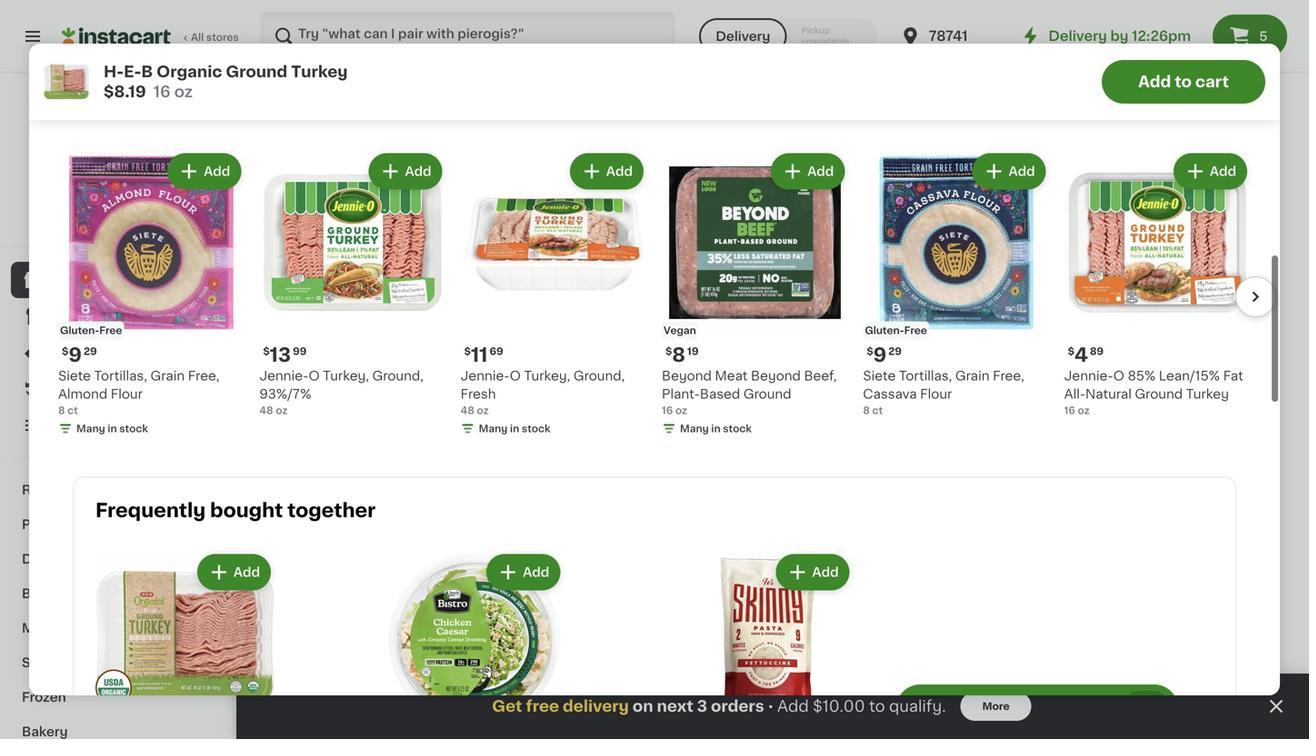 Task type: vqa. For each thing, say whether or not it's contained in the screenshot.
the right 'Pillsbury Pie Crusts, Deep Dish'
no



Task type: locate. For each thing, give the bounding box(es) containing it.
skinless up $4.09 at the right of page
[[949, 298, 1002, 311]]

ground inside h-e-b organic ground turkey $8.19 16 oz
[[226, 64, 287, 80]]

pepperoni inside life cuisine gluten free lifestyle cauliflower crust pepperoni pizza 6 oz
[[988, 680, 1053, 692]]

add button for beyond meat beyond beef, plant-based ground
[[773, 155, 843, 188]]

beyond left beef, on the right bottom of page
[[751, 370, 801, 382]]

/ up '1.36'
[[92, 35, 96, 45]]

again
[[92, 383, 128, 395]]

2 horizontal spatial 16
[[1064, 406, 1075, 416]]

package left the 4 at the top
[[1026, 348, 1069, 358]]

2 view more button from the top
[[1075, 390, 1171, 426]]

93%/7% up sponsored badge image
[[835, 298, 887, 311]]

0 vertical spatial 10
[[959, 256, 982, 275]]

0 vertical spatial package
[[132, 50, 175, 60]]

h- for h-e-b value pack natural boneless skinless chicken breasts
[[273, 280, 289, 292]]

free, inside siete tortillas, grain free, cassava flour 8 ct
[[993, 370, 1024, 382]]

2 vertical spatial organic
[[484, 280, 535, 292]]

package inside $4.09 / lb about 2.46 lb / package
[[1026, 348, 1069, 358]]

e- inside 'h-e-b boneless skinless seasoned chicken thighs for fajitas'
[[965, 280, 979, 292]]

19
[[467, 256, 479, 266], [636, 256, 647, 266], [687, 347, 699, 357]]

& inside snacks & candy link
[[72, 656, 83, 669]]

0 horizontal spatial $ 9 29
[[62, 346, 97, 365]]

h- inside 'h-e-b boneless skinless seasoned chicken thighs for fajitas'
[[949, 280, 965, 292]]

fat down $ 9 99
[[1118, 298, 1138, 311]]

0 vertical spatial natural
[[273, 298, 319, 311]]

4
[[1075, 346, 1088, 365]]

nsored
[[1207, 103, 1251, 116]]

turkey, inside "jennie-o turkey, ground, fresh 48 oz"
[[524, 370, 570, 382]]

skinless inside 'h-e-b boneless skinless seasoned chicken thighs for fajitas'
[[949, 298, 1002, 311]]

turkey inside h-e-b organic ground turkey $8.19 16 oz
[[291, 64, 348, 80]]

for down $8.19
[[132, 100, 165, 119]]

1 horizontal spatial fat
[[1223, 370, 1243, 382]]

2 siete from the left
[[863, 370, 896, 382]]

product group containing 11
[[461, 149, 647, 440]]

delivery for delivery
[[716, 30, 770, 43]]

h-e-b link
[[76, 95, 156, 196]]

1 vertical spatial $ 13 99
[[263, 346, 307, 365]]

29
[[84, 347, 97, 357], [889, 347, 902, 357]]

1 horizontal spatial crust
[[949, 680, 984, 692]]

$ 9 29 for siete tortillas, grain free, almond flour
[[62, 346, 97, 365]]

ct right 12
[[474, 35, 484, 45]]

h- for h-e-b 93/7 lean ground turkey
[[611, 280, 627, 292]]

all stores link
[[62, 11, 240, 62]]

13
[[790, 256, 812, 275], [270, 346, 291, 365]]

10 left "06"
[[959, 256, 982, 275]]

8
[[452, 256, 465, 275], [672, 346, 685, 365], [58, 406, 65, 416], [863, 406, 870, 416], [273, 679, 280, 689]]

0 horizontal spatial pepperoni
[[611, 661, 677, 674]]

1 vertical spatial &
[[59, 622, 69, 635]]

many in stock inside button
[[680, 35, 752, 45]]

more up add to cart at the top of page
[[1117, 38, 1151, 51]]

0 horizontal spatial 19
[[467, 256, 479, 266]]

2 tortillas, from the left
[[899, 370, 952, 382]]

flour inside siete tortillas, grain free, cassava flour 8 ct
[[920, 388, 952, 401]]

2 flour from the left
[[920, 388, 952, 401]]

grain
[[150, 370, 185, 382], [955, 370, 990, 382]]

0 horizontal spatial to
[[869, 699, 885, 714]]

b inside h-e-b 93/7 lean ground turkey
[[641, 280, 650, 292]]

e- for h-e-b value pack natural boneless skinless chicken breasts
[[289, 280, 302, 292]]

& inside dairy & eggs link
[[60, 553, 71, 566]]

$ 9 29 up cassava
[[867, 346, 902, 365]]

b down 8 19
[[471, 280, 481, 292]]

jennie- down $ 4 89
[[1064, 370, 1114, 382]]

ground inside jennie-o 85% lean/15% fat all-natural ground turkey 16 oz
[[1135, 388, 1183, 401]]

flour for almond
[[111, 388, 143, 401]]

service type group
[[699, 18, 878, 55]]

item carousel region containing poultry
[[273, 26, 1273, 375]]

0 horizontal spatial beyond
[[662, 370, 712, 382]]

& inside meat & seafood link
[[59, 622, 69, 635]]

crust inside life cuisine gluten free lifestyle cauliflower crust pepperoni pizza 6 oz
[[949, 680, 984, 692]]

1 vertical spatial 69
[[467, 620, 481, 630]]

2 view more from the top
[[1082, 401, 1151, 414]]

8 inside siete tortillas, grain free, cassava flour 8 ct
[[863, 406, 870, 416]]

boneless down $10.06 per package (estimated) element
[[991, 280, 1050, 292]]

flour
[[111, 388, 143, 401], [920, 388, 952, 401]]

$ 11 69
[[464, 346, 503, 365]]

higher than in-store prices link
[[41, 200, 190, 215]]

tortillas, for almond
[[94, 370, 147, 382]]

meat inside beyond meat beyond beef, plant-based ground 16 oz
[[715, 370, 748, 382]]

in inside button
[[711, 35, 721, 45]]

80%
[[1160, 280, 1189, 292]]

2 $ 9 29 from the left
[[867, 346, 902, 365]]

siete inside siete tortillas, grain free, cassava flour 8 ct
[[863, 370, 896, 382]]

add button for siete tortillas, grain free, almond flour
[[169, 155, 239, 188]]

sponsored badge image
[[780, 329, 835, 340]]

b down $ 10 06
[[979, 280, 988, 292]]

2 horizontal spatial -
[[922, 643, 928, 656]]

stouffer's frozen pizza - pepperoni french bread pizza 11.25 oz
[[611, 643, 765, 707]]

free for siete tortillas, grain free, cassava flour
[[904, 326, 927, 336]]

h- for h-e-b organic ground turkey
[[442, 280, 458, 292]]

package inside $11.69 / lb about 1.36 lb / package
[[132, 50, 175, 60]]

almond
[[58, 388, 107, 401]]

free, inside siete tortillas, grain free, almond flour 8 ct
[[188, 370, 219, 382]]

pepperoni
[[611, 661, 677, 674], [826, 661, 892, 674], [988, 680, 1053, 692]]

you
[[169, 100, 207, 119]]

$ inside $ 10 06
[[953, 256, 959, 266]]

crust inside 'digiorno frozen pizza - frozen pepperoni pizza - stuffed crust pizza 22.2 oz many in stock'
[[840, 680, 875, 692]]

jennie-o turkey, ground, 93%/7% 48 oz
[[780, 280, 890, 326], [259, 370, 424, 416]]

1 vertical spatial 6
[[949, 697, 956, 707]]

tortillas, for cassava
[[899, 370, 952, 382]]

about inside $11.69 / lb about 1.36 lb / package
[[58, 50, 89, 60]]

many inside many in stock button
[[680, 35, 709, 45]]

organic for h-e-b organic ground turkey $8.19 16 oz
[[157, 64, 222, 80]]

1 vertical spatial about
[[949, 348, 980, 358]]

2 crust from the left
[[949, 680, 984, 692]]

1 horizontal spatial 29
[[889, 347, 902, 357]]

0 vertical spatial for
[[132, 100, 165, 119]]

10 for $ 10 06
[[959, 256, 982, 275]]

fat inside 'h-e-b 80% lean/20% fat ground turkey'
[[1118, 298, 1138, 311]]

99 up frozen entrees
[[293, 347, 307, 357]]

oz up sponsored badge image
[[796, 316, 808, 326]]

0 horizontal spatial 5
[[283, 256, 296, 275]]

1 view more button from the top
[[1075, 26, 1171, 62]]

grain inside siete tortillas, grain free, almond flour 8 ct
[[150, 370, 185, 382]]

$ inside $ 5 09
[[276, 256, 283, 266]]

picked for you
[[58, 100, 207, 119]]

1 horizontal spatial package
[[1026, 348, 1069, 358]]

add button for h-e-b 80% lean/20% fat ground turkey
[[1197, 97, 1267, 130]]

1 horizontal spatial to
[[1175, 74, 1192, 90]]

2 horizontal spatial 19
[[687, 347, 699, 357]]

h- down $ 10 06
[[949, 280, 965, 292]]

0 horizontal spatial 93%/7%
[[259, 388, 311, 401]]

fat right lean/15%
[[1223, 370, 1243, 382]]

e- inside h-e-b value pack natural boneless skinless chicken breasts
[[289, 280, 302, 292]]

h-e-b logo image
[[76, 95, 156, 175]]

2 free, from the left
[[993, 370, 1024, 382]]

oz right "11.25"
[[638, 697, 650, 707]]

add button for stouffer's frozen pizza - pepperoni french bread pizza
[[690, 461, 760, 493]]

e- inside 'h-e-b 80% lean/20% fat ground turkey'
[[1134, 280, 1148, 292]]

e- down $ 5 09
[[289, 280, 302, 292]]

add inside treatment tracker modal dialog
[[777, 699, 809, 714]]

oz up "you"
[[174, 84, 193, 100]]

0 horizontal spatial siete
[[58, 370, 91, 382]]

1 horizontal spatial flour
[[920, 388, 952, 401]]

1 horizontal spatial about
[[949, 348, 980, 358]]

$ down vegan
[[666, 347, 672, 357]]

stores
[[206, 32, 239, 42]]

$ left "06"
[[953, 256, 959, 266]]

cuisine
[[976, 643, 1024, 656]]

b up store
[[126, 181, 136, 194]]

0 horizontal spatial 9
[[68, 346, 82, 365]]

0 horizontal spatial 29
[[84, 347, 97, 357]]

2 more from the top
[[1117, 401, 1151, 414]]

0 horizontal spatial 10
[[790, 619, 812, 638]]

/ up 2.46
[[982, 334, 986, 344]]

add button for 6 oz
[[1028, 461, 1098, 493]]

beyond up plant-
[[662, 370, 712, 382]]

0 horizontal spatial meat
[[22, 622, 56, 635]]

None search field
[[260, 11, 676, 62]]

1 horizontal spatial $ 9 29
[[867, 346, 902, 365]]

1 grain from the left
[[150, 370, 185, 382]]

16 up "you"
[[153, 84, 171, 100]]

flour for cassava
[[920, 388, 952, 401]]

h- for h-e-b boneless skinless seasoned chicken thighs for fajitas
[[949, 280, 965, 292]]

1 horizontal spatial tortillas,
[[899, 370, 952, 382]]

b inside h-e-b organic ground turkey $8.19 16 oz
[[141, 64, 153, 80]]

pot
[[376, 643, 398, 656]]

1 vertical spatial natural
[[1086, 388, 1132, 401]]

06
[[983, 256, 997, 266]]

flour right cassava
[[920, 388, 952, 401]]

1 horizontal spatial turkey,
[[524, 370, 570, 382]]

b inside h-e-b value pack natural boneless skinless chicken breasts
[[302, 280, 312, 292]]

1 horizontal spatial skinless
[[949, 298, 1002, 311]]

49
[[814, 620, 828, 630]]

0 horizontal spatial grain
[[150, 370, 185, 382]]

0 horizontal spatial for
[[132, 100, 165, 119]]

oz down plant-
[[675, 406, 687, 416]]

1 vertical spatial more
[[1117, 401, 1151, 414]]

organic down all
[[157, 64, 222, 80]]

add button for blake's chicken pot pie, gluten-free
[[352, 461, 422, 493]]

0 vertical spatial view
[[1082, 38, 1114, 51]]

1 siete from the left
[[58, 370, 91, 382]]

1 vertical spatial jennie-o turkey, ground, 93%/7% 48 oz
[[259, 370, 424, 416]]

8 inside siete tortillas, grain free, almond flour 8 ct
[[58, 406, 65, 416]]

h- down $ 5 19
[[611, 280, 627, 292]]

instacart logo image
[[62, 25, 171, 47]]

view more for 10
[[1082, 401, 1151, 414]]

0 vertical spatial fat
[[1118, 298, 1138, 311]]

1 horizontal spatial grain
[[955, 370, 990, 382]]

pepperoni up $10.00
[[826, 661, 892, 674]]

1 view more from the top
[[1082, 38, 1151, 51]]

frozen down breasts
[[273, 398, 341, 417]]

0 horizontal spatial crust
[[840, 680, 875, 692]]

0 vertical spatial about
[[58, 50, 89, 60]]

item carousel region
[[273, 26, 1273, 375], [33, 142, 1276, 469], [273, 390, 1273, 739]]

breasts
[[273, 334, 321, 347]]

2 horizontal spatial 5
[[1259, 30, 1268, 43]]

16 inside jennie-o 85% lean/15% fat all-natural ground turkey 16 oz
[[1064, 406, 1075, 416]]

add button for h-e-b value pack natural boneless skinless chicken breasts
[[352, 97, 422, 130]]

9
[[1129, 256, 1142, 275], [68, 346, 82, 365], [873, 346, 887, 365]]

product group containing 4
[[1064, 149, 1251, 418]]

treatment tracker modal dialog
[[236, 674, 1309, 739]]

e- for h-e-b 80% lean/20% fat ground turkey
[[1134, 280, 1148, 292]]

ct inside siete tortillas, grain free, almond flour 8 ct
[[67, 406, 78, 416]]

o left the 85%
[[1114, 370, 1125, 382]]

0 vertical spatial boneless
[[991, 280, 1050, 292]]

$ 5 19
[[615, 256, 647, 275]]

stouffer's
[[611, 643, 673, 656]]

- left the life
[[922, 643, 928, 656]]

h- inside h-e-b value pack natural boneless skinless chicken breasts
[[273, 280, 289, 292]]

package down instacart logo
[[132, 50, 175, 60]]

0 horizontal spatial flour
[[111, 388, 143, 401]]

gluten-free up blake's
[[275, 599, 337, 609]]

oz right 24
[[1134, 697, 1146, 707]]

pepperoni down the cauliflower
[[988, 680, 1053, 692]]

e- down $ 10 06
[[965, 280, 979, 292]]

19 up h-e-b organic ground turkey
[[467, 256, 479, 266]]

0 vertical spatial to
[[1175, 74, 1192, 90]]

1 horizontal spatial 19
[[636, 256, 647, 266]]

- up bread
[[759, 643, 765, 656]]

pepperoni inside 'digiorno frozen pizza - frozen pepperoni pizza - stuffed crust pizza 22.2 oz many in stock'
[[826, 661, 892, 674]]

turkey
[[291, 64, 348, 80], [442, 298, 485, 311], [662, 298, 705, 311], [1193, 298, 1236, 311], [1186, 388, 1229, 401]]

$ 13 99 up frozen entrees
[[263, 346, 307, 365]]

h-e-b boneless skinless seasoned chicken thighs for fajitas
[[949, 280, 1071, 347]]

h- down $ 5 09
[[273, 280, 289, 292]]

o inside "jennie-o turkey, ground, fresh 48 oz"
[[510, 370, 521, 382]]

1 vertical spatial for
[[1051, 316, 1071, 329]]

16 for beyond
[[662, 406, 673, 416]]

more
[[982, 701, 1010, 711]]

organic
[[157, 64, 222, 80], [444, 236, 485, 246], [484, 280, 535, 292]]

9 for siete tortillas, grain free, almond flour
[[68, 346, 82, 365]]

1 vertical spatial to
[[869, 699, 885, 714]]

0 horizontal spatial fat
[[1118, 298, 1138, 311]]

delivery inside button
[[716, 30, 770, 43]]

turkey down 93/7
[[662, 298, 705, 311]]

add button for h-e-b 93/7 lean ground turkey
[[690, 97, 760, 130]]

1 beyond from the left
[[662, 370, 712, 382]]

0 horizontal spatial ct
[[67, 406, 78, 416]]

turkey inside 'h-e-b 80% lean/20% fat ground turkey'
[[1193, 298, 1236, 311]]

0 horizontal spatial jennie-o turkey, ground, 93%/7% 48 oz
[[259, 370, 424, 416]]

frequently bought together
[[95, 501, 376, 520]]

69 inside $ 11 69
[[490, 347, 503, 357]]

0 vertical spatial view more button
[[1075, 26, 1171, 62]]

organic up 8 19
[[444, 236, 485, 246]]

$ left 09
[[276, 256, 283, 266]]

2 29 from the left
[[889, 347, 902, 357]]

delivery
[[563, 699, 629, 714]]

93%/7%
[[835, 298, 887, 311], [259, 388, 311, 401]]

2 horizontal spatial ct
[[872, 406, 883, 416]]

1 vertical spatial organic
[[444, 236, 485, 246]]

h- inside 'h-e-b 80% lean/20% fat ground turkey'
[[1118, 280, 1134, 292]]

h- for h-e-b 80% lean/20% fat ground turkey
[[1118, 280, 1134, 292]]

product group
[[273, 91, 427, 347], [442, 91, 596, 350], [611, 91, 766, 350], [780, 91, 935, 344], [949, 91, 1104, 361], [1118, 91, 1273, 328], [58, 149, 245, 440], [259, 149, 446, 418], [461, 149, 647, 440], [662, 149, 849, 440], [863, 149, 1050, 418], [1064, 149, 1251, 418], [273, 455, 427, 691], [442, 455, 596, 713], [611, 455, 766, 710], [780, 455, 935, 739], [949, 455, 1104, 731], [1118, 455, 1273, 710], [95, 550, 275, 739], [385, 550, 564, 739], [674, 550, 853, 739]]

8 for cassava
[[863, 406, 870, 416]]

8 for gluten-
[[273, 679, 280, 689]]

e- inside h-e-b organic ground turkey $8.19 16 oz
[[124, 64, 141, 80]]

o up sponsored badge image
[[829, 280, 840, 292]]

product group containing 6
[[442, 455, 596, 713]]

0 horizontal spatial 13
[[270, 346, 291, 365]]

29 up cassava
[[889, 347, 902, 357]]

flour up lists link
[[111, 388, 143, 401]]

2 horizontal spatial pepperoni
[[988, 680, 1053, 692]]

ct inside siete tortillas, grain free, cassava flour 8 ct
[[872, 406, 883, 416]]

on
[[633, 699, 653, 714]]

0 horizontal spatial tortillas,
[[94, 370, 147, 382]]

many
[[680, 35, 709, 45], [76, 68, 105, 78], [629, 334, 658, 344], [76, 424, 105, 434], [680, 424, 709, 434], [479, 424, 508, 434], [460, 697, 489, 707], [798, 716, 827, 726], [967, 716, 996, 726]]

b for h-e-b boneless skinless seasoned chicken thighs for fajitas
[[979, 280, 988, 292]]

oz inside beyond meat beyond beef, plant-based ground 16 oz
[[675, 406, 687, 416]]

0 horizontal spatial -
[[759, 643, 765, 656]]

$ left 89
[[1068, 347, 1075, 357]]

1 flour from the left
[[111, 388, 143, 401]]

ct up lists
[[67, 406, 78, 416]]

1 vertical spatial boneless
[[322, 298, 381, 311]]

16 inside beyond meat beyond beef, plant-based ground 16 oz
[[662, 406, 673, 416]]

pack
[[353, 280, 384, 292]]

1 vertical spatial fat
[[1223, 370, 1243, 382]]

$ 13 99
[[784, 256, 827, 275], [263, 346, 307, 365]]

add button for amy's kitchen roasted poblano enchilada
[[521, 461, 591, 493]]

oz down blake's
[[282, 679, 294, 689]]

delivery button
[[699, 18, 787, 55]]

deals
[[51, 346, 88, 359]]

view more button down the 85%
[[1075, 390, 1171, 426]]

in
[[711, 35, 721, 45], [108, 68, 117, 78], [660, 334, 670, 344], [108, 424, 117, 434], [711, 424, 721, 434], [510, 424, 519, 434], [491, 697, 501, 707], [829, 716, 839, 726], [999, 716, 1008, 726]]

tortillas, up 'again'
[[94, 370, 147, 382]]

view more button up add to cart at the top of page
[[1075, 26, 1171, 62]]

1 crust from the left
[[840, 680, 875, 692]]

frozen up french
[[677, 643, 720, 656]]

meat
[[715, 370, 748, 382], [22, 622, 56, 635]]

pepperoni down stouffer's
[[611, 661, 677, 674]]

turkey inside h-e-b 93/7 lean ground turkey
[[662, 298, 705, 311]]

1 tortillas, from the left
[[94, 370, 147, 382]]

1 horizontal spatial -
[[780, 680, 786, 692]]

1 $ 9 29 from the left
[[62, 346, 97, 365]]

2 grain from the left
[[955, 370, 990, 382]]

1 vertical spatial view more
[[1082, 401, 1151, 414]]

skinless inside h-e-b value pack natural boneless skinless chicken breasts
[[273, 316, 325, 329]]

delivery
[[1049, 30, 1107, 43], [716, 30, 770, 43]]

o
[[829, 280, 840, 292], [309, 370, 320, 382], [510, 370, 521, 382], [1114, 370, 1125, 382]]

99 up sponsored badge image
[[813, 256, 827, 266]]

1 horizontal spatial 93%/7%
[[835, 298, 887, 311]]

1 horizontal spatial 6
[[949, 697, 956, 707]]

0 horizontal spatial delivery
[[716, 30, 770, 43]]

1 more from the top
[[1117, 38, 1151, 51]]

1 horizontal spatial 48
[[461, 406, 474, 416]]

0 vertical spatial 13
[[790, 256, 812, 275]]

e- inside h-e-b organic ground turkey
[[458, 280, 472, 292]]

$ up cassava
[[867, 347, 873, 357]]

$ up fresh
[[464, 347, 471, 357]]

0 vertical spatial 69
[[490, 347, 503, 357]]

$ inside $ 6 69
[[445, 620, 452, 630]]

16 down all-
[[1064, 406, 1075, 416]]

0 horizontal spatial skinless
[[273, 316, 325, 329]]

b for h-e-b
[[126, 181, 136, 194]]

chicken up fajitas
[[949, 316, 1001, 329]]

/
[[92, 35, 96, 45], [126, 50, 130, 60], [982, 334, 986, 344], [1019, 348, 1023, 358]]

flour inside siete tortillas, grain free, almond flour 8 ct
[[111, 388, 143, 401]]

many in stock
[[680, 35, 752, 45], [76, 68, 148, 78], [629, 334, 701, 344], [76, 424, 148, 434], [680, 424, 752, 434], [479, 424, 551, 434], [460, 697, 532, 707], [967, 716, 1039, 726]]

19 for 5
[[636, 256, 647, 266]]

delivery by 12:26pm
[[1049, 30, 1191, 43]]

add to cart button
[[1102, 60, 1266, 104]]

$ inside $ 4 89
[[1068, 347, 1075, 357]]

siete inside siete tortillas, grain free, almond flour 8 ct
[[58, 370, 91, 382]]

item carousel region containing frozen entrees
[[273, 390, 1273, 739]]

11.25
[[611, 697, 636, 707]]

1 vertical spatial skinless
[[273, 316, 325, 329]]

e- for h-e-b organic ground turkey $8.19 16 oz
[[124, 64, 141, 80]]

oz down stuffed
[[805, 697, 817, 707]]

frequently
[[95, 501, 206, 520]]

next
[[657, 699, 694, 714]]

$ 9 29 up it
[[62, 346, 97, 365]]

more down the 85%
[[1117, 401, 1151, 414]]

1 horizontal spatial boneless
[[991, 280, 1050, 292]]

b down $ 5 09
[[302, 280, 312, 292]]

b inside h-e-b organic ground turkey
[[471, 280, 481, 292]]

view more button for 10
[[1075, 390, 1171, 426]]

jennie- up sponsored badge image
[[780, 280, 829, 292]]

2 horizontal spatial 48
[[780, 316, 794, 326]]

all
[[191, 32, 204, 42]]

- for bread
[[759, 643, 765, 656]]

french
[[680, 661, 724, 674]]

& left the eggs
[[60, 553, 71, 566]]

b left 80%
[[1148, 280, 1157, 292]]

1 horizontal spatial ground,
[[574, 370, 625, 382]]

siete
[[58, 370, 91, 382], [863, 370, 896, 382]]

grain inside siete tortillas, grain free, cassava flour 8 ct
[[955, 370, 990, 382]]

69 for 11
[[490, 347, 503, 357]]

1 horizontal spatial delivery
[[1049, 30, 1107, 43]]

1 horizontal spatial natural
[[1086, 388, 1132, 401]]

19 inside $ 8 19
[[687, 347, 699, 357]]

digiorno
[[780, 643, 837, 656]]

b inside 'h-e-b 80% lean/20% fat ground turkey'
[[1148, 280, 1157, 292]]

about down $11.69
[[58, 50, 89, 60]]

1 horizontal spatial 99
[[813, 256, 827, 266]]

$ up h-e-b 93/7 lean ground turkey
[[615, 256, 621, 266]]

$ 9 29
[[62, 346, 97, 365], [867, 346, 902, 365]]

buy
[[51, 383, 77, 395]]

& left candy
[[72, 656, 83, 669]]

1 free, from the left
[[188, 370, 219, 382]]

view for 13
[[1082, 38, 1114, 51]]

blake's
[[273, 643, 318, 656]]

digiorno frozen pizza - frozen pepperoni pizza - stuffed crust pizza 22.2 oz many in stock
[[780, 643, 928, 726]]

0 horizontal spatial about
[[58, 50, 89, 60]]

many inside 'digiorno frozen pizza - frozen pepperoni pizza - stuffed crust pizza 22.2 oz many in stock'
[[798, 716, 827, 726]]

1 vertical spatial view more button
[[1075, 390, 1171, 426]]

h-e-b organic ground turkey $8.19 16 oz
[[104, 64, 348, 100]]

beyond
[[662, 370, 712, 382], [751, 370, 801, 382]]

1 29 from the left
[[84, 347, 97, 357]]

b for h-e-b organic ground turkey
[[471, 280, 481, 292]]

9 up 'h-e-b 80% lean/20% fat ground turkey' on the right of the page
[[1129, 256, 1142, 275]]

8 inside "blake's chicken pot pie, gluten-free 8 oz"
[[273, 679, 280, 689]]

grain down 2.46
[[955, 370, 990, 382]]

1 horizontal spatial beyond
[[751, 370, 801, 382]]

0 vertical spatial meat
[[715, 370, 748, 382]]

gluten-
[[60, 326, 99, 336], [865, 326, 904, 336], [275, 599, 314, 609], [444, 599, 483, 609], [273, 661, 321, 674]]

78741 button
[[900, 11, 1009, 62]]

1 horizontal spatial 69
[[490, 347, 503, 357]]

1 view from the top
[[1082, 38, 1114, 51]]

skinless up breasts
[[273, 316, 325, 329]]

organic up $ 11 69
[[484, 280, 535, 292]]

lists link
[[11, 407, 221, 444]]

8 up lists
[[58, 406, 65, 416]]

fat
[[1118, 298, 1138, 311], [1223, 370, 1243, 382]]

gluten- up blake's
[[275, 599, 314, 609]]

oz inside h-e-b organic ground turkey $8.19 16 oz
[[174, 84, 193, 100]]

view more down the 85%
[[1082, 401, 1151, 414]]

fat inside jennie-o 85% lean/15% fat all-natural ground turkey 16 oz
[[1223, 370, 1243, 382]]

8 down blake's
[[273, 679, 280, 689]]

$10.00
[[813, 699, 865, 714]]

package
[[132, 50, 175, 60], [1026, 348, 1069, 358]]

lean
[[685, 280, 716, 292]]

$9.39 element
[[1118, 617, 1273, 641]]

tortillas, inside siete tortillas, grain free, almond flour 8 ct
[[94, 370, 147, 382]]

h-e-b
[[96, 181, 136, 194]]

gluten- for blake's chicken pot pie, gluten-free
[[275, 599, 314, 609]]

oz left the "more"
[[958, 697, 970, 707]]

natural
[[273, 298, 319, 311], [1086, 388, 1132, 401]]

free for siete tortillas, grain free, almond flour
[[99, 326, 122, 336]]

frozen down $9.39 element
[[1183, 643, 1226, 656]]

view down all-
[[1082, 401, 1114, 414]]

19 up h-e-b 93/7 lean ground turkey
[[636, 256, 647, 266]]

package for $11.69 / lb about 1.36 lb / package
[[132, 50, 175, 60]]

lb
[[99, 35, 108, 45], [114, 50, 123, 60], [989, 334, 998, 344], [1007, 348, 1016, 358]]

5 for $ 5 19
[[621, 256, 634, 275]]

free
[[99, 326, 122, 336], [904, 326, 927, 336], [314, 599, 337, 609], [483, 599, 506, 609], [1073, 643, 1101, 656], [321, 661, 350, 674]]

beyond meat beyond beef, plant-based ground 16 oz
[[662, 370, 837, 416]]

1 horizontal spatial ct
[[474, 35, 484, 45]]

1 horizontal spatial siete
[[863, 370, 896, 382]]

value
[[315, 280, 349, 292]]

$ right (est.)
[[1122, 256, 1129, 266]]

boneless down pack
[[322, 298, 381, 311]]

1 horizontal spatial 5
[[621, 256, 634, 275]]

1 horizontal spatial jennie-o turkey, ground, 93%/7% 48 oz
[[780, 280, 890, 326]]

3
[[697, 699, 707, 714]]

about inside $4.09 / lb about 2.46 lb / package
[[949, 348, 980, 358]]

organic inside h-e-b organic ground turkey
[[484, 280, 535, 292]]

b
[[141, 64, 153, 80], [126, 181, 136, 194], [302, 280, 312, 292], [471, 280, 481, 292], [641, 280, 650, 292], [979, 280, 988, 292], [1148, 280, 1157, 292]]

0 horizontal spatial boneless
[[322, 298, 381, 311]]

19 inside $ 5 19
[[636, 256, 647, 266]]

e- down $ 9 99
[[1134, 280, 1148, 292]]

48 down breasts
[[259, 406, 273, 416]]

b for h-e-b 80% lean/20% fat ground turkey
[[1148, 280, 1157, 292]]

$5.09 per pound element
[[273, 253, 427, 277]]

1 vertical spatial view
[[1082, 401, 1114, 414]]

$ inside $ 11 69
[[464, 347, 471, 357]]

bread
[[727, 661, 765, 674]]

1 horizontal spatial 16
[[662, 406, 673, 416]]

gluten- down blake's
[[273, 661, 321, 674]]

view more up add to cart at the top of page
[[1082, 38, 1151, 51]]

69 inside $ 6 69
[[467, 620, 481, 630]]

for inside 'h-e-b boneless skinless seasoned chicken thighs for fajitas'
[[1051, 316, 1071, 329]]

chicken inside "blake's chicken pot pie, gluten-free 8 oz"
[[321, 643, 373, 656]]

grain up lists link
[[150, 370, 185, 382]]

fresh
[[461, 388, 496, 401]]

tortillas, inside siete tortillas, grain free, cassava flour 8 ct
[[899, 370, 952, 382]]

2 view from the top
[[1082, 401, 1114, 414]]

11
[[471, 346, 488, 365]]

- inside stouffer's frozen pizza - pepperoni french bread pizza 11.25 oz
[[759, 643, 765, 656]]



Task type: describe. For each thing, give the bounding box(es) containing it.
oz inside life cuisine gluten free lifestyle cauliflower crust pepperoni pizza 6 oz
[[958, 697, 970, 707]]

boneless inside h-e-b value pack natural boneless skinless chicken breasts
[[322, 298, 381, 311]]

turkey inside jennie-o 85% lean/15% fat all-natural ground turkey 16 oz
[[1186, 388, 1229, 401]]

$ inside $ 9 99
[[1122, 256, 1129, 266]]

1 horizontal spatial 13
[[790, 256, 812, 275]]

add button for h-e-b boneless skinless seasoned chicken thighs for fajitas
[[1028, 97, 1098, 130]]

in inside 'digiorno frozen pizza - frozen pepperoni pizza - stuffed crust pizza 22.2 oz many in stock'
[[829, 716, 839, 726]]

$ inside $ 5 19
[[615, 256, 621, 266]]

oz inside stouffer's frozen pizza - pepperoni french bread pizza 11.25 oz
[[638, 697, 650, 707]]

add to cart
[[1138, 74, 1229, 90]]

/pkg (est.)
[[1005, 254, 1079, 269]]

$ inside $ 8 19
[[666, 347, 672, 357]]

e- for h-e-b organic ground turkey
[[458, 280, 472, 292]]

12 ct button
[[461, 0, 647, 69]]

•
[[768, 699, 774, 714]]

b for h-e-b organic ground turkey $8.19 16 oz
[[141, 64, 153, 80]]

frozen entrees
[[273, 398, 423, 417]]

& for snacks
[[72, 656, 83, 669]]

69 for 6
[[467, 620, 481, 630]]

oz inside 'digiorno frozen pizza - frozen pepperoni pizza - stuffed crust pizza 22.2 oz many in stock'
[[805, 697, 817, 707]]

1 vertical spatial meat
[[22, 622, 56, 635]]

$ 6 69
[[445, 619, 481, 638]]

seafood
[[72, 622, 127, 635]]

ct for almond
[[67, 406, 78, 416]]

$ 4 89
[[1068, 346, 1104, 365]]

to inside button
[[1175, 74, 1192, 90]]

- for pizza
[[922, 643, 928, 656]]

0 horizontal spatial 99
[[293, 347, 307, 357]]

all-
[[1064, 388, 1086, 401]]

grain for cassava
[[955, 370, 990, 382]]

chicken inside zatarain's frozen blackened chicken alfredo 24 oz
[[1189, 661, 1241, 674]]

78741
[[929, 30, 968, 43]]

stuffed
[[789, 680, 837, 692]]

shop
[[51, 274, 85, 286]]

100%
[[46, 220, 74, 230]]

/pkg
[[1005, 254, 1037, 269]]

ground inside h-e-b 93/7 lean ground turkey
[[611, 298, 659, 311]]

& for dairy
[[60, 553, 71, 566]]

jennie- down breasts
[[259, 370, 309, 382]]

recipes link
[[11, 473, 221, 507]]

99 inside $ 9 99
[[1144, 256, 1158, 266]]

oz inside "blake's chicken pot pie, gluten-free 8 oz"
[[282, 679, 294, 689]]

roasted
[[537, 643, 590, 656]]

2 beyond from the left
[[751, 370, 801, 382]]

candy
[[86, 656, 130, 669]]

8 for almond
[[58, 406, 65, 416]]

29 for siete tortillas, grain free, almond flour
[[84, 347, 97, 357]]

add inside add to cart button
[[1138, 74, 1171, 90]]

amy's
[[442, 643, 481, 656]]

view more button for 13
[[1075, 26, 1171, 62]]

1 horizontal spatial $ 13 99
[[784, 256, 827, 275]]

29 for siete tortillas, grain free, cassava flour
[[889, 347, 902, 357]]

$ 10 06
[[953, 256, 997, 275]]

add button for siete tortillas, grain free, cassava flour
[[974, 155, 1044, 188]]

6 inside life cuisine gluten free lifestyle cauliflower crust pepperoni pizza 6 oz
[[949, 697, 956, 707]]

eggs
[[74, 553, 107, 566]]

/ down instacart logo
[[126, 50, 130, 60]]

9 for h-e-b 80% lean/20% fat ground turkey
[[1129, 256, 1142, 275]]

0 horizontal spatial 48
[[259, 406, 273, 416]]

store
[[118, 202, 145, 212]]

recipes
[[22, 484, 75, 496]]

beef,
[[804, 370, 837, 382]]

0 vertical spatial 93%/7%
[[835, 298, 887, 311]]

pizza inside life cuisine gluten free lifestyle cauliflower crust pepperoni pizza 6 oz
[[1057, 680, 1089, 692]]

0 horizontal spatial ground,
[[372, 370, 424, 382]]

1 vertical spatial 13
[[270, 346, 291, 365]]

lb right '1.36'
[[114, 50, 123, 60]]

more for 10
[[1117, 401, 1151, 414]]

9.15
[[442, 679, 462, 689]]

natural inside jennie-o 85% lean/15% fat all-natural ground turkey 16 oz
[[1086, 388, 1132, 401]]

free
[[526, 699, 559, 714]]

lists
[[51, 419, 82, 432]]

stock inside 'digiorno frozen pizza - frozen pepperoni pizza - stuffed crust pizza 22.2 oz many in stock'
[[841, 716, 870, 726]]

blake's chicken pot pie, gluten-free 8 oz
[[273, 643, 425, 689]]

package for $4.09 / lb about 2.46 lb / package
[[1026, 348, 1069, 358]]

free inside "blake's chicken pot pie, gluten-free 8 oz"
[[321, 661, 350, 674]]

in-
[[104, 202, 118, 212]]

than
[[79, 202, 102, 212]]

free for blake's chicken pot pie, gluten-free
[[314, 599, 337, 609]]

turkey inside h-e-b organic ground turkey
[[442, 298, 485, 311]]

/ right 2.46
[[1019, 348, 1023, 358]]

get
[[492, 699, 522, 714]]

frozen inside stouffer's frozen pizza - pepperoni french bread pizza 11.25 oz
[[677, 643, 720, 656]]

gluten- for amy's kitchen roasted poblano enchilada
[[444, 599, 483, 609]]

1.36
[[91, 50, 111, 60]]

cart
[[1195, 74, 1229, 90]]

1 vertical spatial 93%/7%
[[259, 388, 311, 401]]

$ 10 49
[[784, 619, 828, 638]]

ct for cassava
[[872, 406, 883, 416]]

gluten-free for amy's kitchen roasted poblano enchilada
[[444, 599, 506, 609]]

oz inside amy's kitchen roasted poblano enchilada 9.15 oz
[[464, 679, 476, 689]]

organic for h-e-b organic ground turkey
[[484, 280, 535, 292]]

$4.09 / lb about 2.46 lb / package
[[949, 334, 1069, 358]]

entrees
[[346, 398, 423, 417]]

add button for zatarain's frozen blackened chicken alfredo
[[1197, 461, 1267, 493]]

chicken inside h-e-b value pack natural boneless skinless chicken breasts
[[328, 316, 381, 329]]

add button for jennie-o turkey, ground, fresh
[[572, 155, 642, 188]]

zatarain's frozen blackened chicken alfredo 24 oz
[[1118, 643, 1241, 707]]

free inside life cuisine gluten free lifestyle cauliflower crust pepperoni pizza 6 oz
[[1073, 643, 1101, 656]]

9 for siete tortillas, grain free, cassava flour
[[873, 346, 887, 365]]

$4.09 element
[[611, 617, 766, 641]]

to inside treatment tracker modal dialog
[[869, 699, 885, 714]]

free, for cassava
[[993, 370, 1024, 382]]

view for 10
[[1082, 401, 1114, 414]]

h-e-b value pack natural boneless skinless chicken breasts
[[273, 280, 384, 347]]

gluten- inside "blake's chicken pot pie, gluten-free 8 oz"
[[273, 661, 321, 674]]

ground, inside "jennie-o turkey, ground, fresh 48 oz"
[[574, 370, 625, 382]]

produce link
[[11, 507, 221, 542]]

gluten
[[1027, 643, 1070, 656]]

natural inside h-e-b value pack natural boneless skinless chicken breasts
[[273, 298, 319, 311]]

satisfaction
[[77, 220, 138, 230]]

item carousel region containing 9
[[33, 142, 1276, 469]]

stock inside button
[[723, 35, 752, 45]]

cauliflower
[[1008, 661, 1080, 674]]

22.2
[[780, 697, 802, 707]]

h-e-b organic ground turkey
[[442, 280, 586, 311]]

grain for almond
[[150, 370, 185, 382]]

buy it again
[[51, 383, 128, 395]]

snacks
[[22, 656, 69, 669]]

lb up '1.36'
[[99, 35, 108, 45]]

$ up buy
[[62, 347, 68, 357]]

gluten-free for siete tortillas, grain free, cassava flour
[[865, 326, 927, 336]]

2 horizontal spatial ground,
[[780, 298, 831, 311]]

8 19
[[452, 256, 479, 275]]

add button for h-e-b organic ground turkey
[[521, 97, 591, 130]]

h- for h-e-b
[[96, 181, 112, 194]]

ct inside 12 ct button
[[474, 35, 484, 45]]

o inside jennie-o 85% lean/15% fat all-natural ground turkey 16 oz
[[1114, 370, 1125, 382]]

b for h-e-b value pack natural boneless skinless chicken breasts
[[302, 280, 312, 292]]

19 for 8
[[687, 347, 699, 357]]

89
[[1090, 347, 1104, 357]]

more button
[[961, 692, 1032, 721]]

48 inside "jennie-o turkey, ground, fresh 48 oz"
[[461, 406, 474, 416]]

blackened
[[1118, 661, 1186, 674]]

16 for h-
[[153, 84, 171, 100]]

ground inside h-e-b organic ground turkey
[[538, 280, 586, 292]]

siete tortillas, grain free, almond flour 8 ct
[[58, 370, 219, 416]]

delivery by 12:26pm link
[[1020, 25, 1191, 47]]

e- for h-e-b
[[112, 181, 126, 194]]

$ 9 29 for siete tortillas, grain free, cassava flour
[[867, 346, 902, 365]]

19 inside 8 19
[[467, 256, 479, 266]]

oz down breasts
[[276, 406, 288, 416]]

2 horizontal spatial turkey,
[[844, 280, 890, 292]]

oz inside jennie-o 85% lean/15% fat all-natural ground turkey 16 oz
[[1078, 406, 1090, 416]]

thighs
[[1005, 316, 1047, 329]]

bought
[[210, 501, 283, 520]]

o down breasts
[[309, 370, 320, 382]]

8 down vegan
[[672, 346, 685, 365]]

prices
[[147, 202, 180, 212]]

$ 9 99
[[1122, 256, 1158, 275]]

free, for almond
[[188, 370, 219, 382]]

free for amy's kitchen roasted poblano enchilada
[[483, 599, 506, 609]]

$ left breasts
[[263, 347, 270, 357]]

based
[[700, 388, 740, 401]]

lifestyle
[[949, 661, 1004, 674]]

0 horizontal spatial turkey,
[[323, 370, 369, 382]]

meat & seafood link
[[11, 611, 221, 646]]

frozen down digiorno on the bottom
[[780, 661, 823, 674]]

frozen inside zatarain's frozen blackened chicken alfredo 24 oz
[[1183, 643, 1226, 656]]

e- for h-e-b boneless skinless seasoned chicken thighs for fajitas
[[965, 280, 979, 292]]

5 button
[[1213, 15, 1287, 58]]

snacks & candy
[[22, 656, 130, 669]]

gluten- for siete tortillas, grain free, cassava flour
[[865, 326, 904, 336]]

$4.09
[[949, 334, 980, 344]]

$ up sponsored badge image
[[784, 256, 790, 266]]

2.46
[[982, 348, 1005, 358]]

h-e-b 93/7 lean ground turkey
[[611, 280, 716, 311]]

oz inside "jennie-o turkey, ground, fresh 48 oz"
[[477, 406, 489, 416]]

qualify.
[[889, 699, 946, 714]]

beverages
[[22, 587, 91, 600]]

produce
[[22, 518, 77, 531]]

amy's kitchen roasted poblano enchilada 9.15 oz
[[442, 643, 590, 689]]

add button for jennie-o turkey, ground, 93%/7%
[[370, 155, 441, 188]]

dairy & eggs
[[22, 553, 107, 566]]

h- for h-e-b organic ground turkey $8.19 16 oz
[[104, 64, 124, 80]]

100% satisfaction guarantee button
[[28, 215, 204, 233]]

10 for $ 10 49
[[790, 619, 812, 638]]

spo nsored
[[1181, 103, 1251, 116]]

0 horizontal spatial 6
[[452, 619, 465, 638]]

chicken inside 'h-e-b boneless skinless seasoned chicken thighs for fajitas'
[[949, 316, 1001, 329]]

item badge image
[[95, 670, 132, 706]]

frozen right digiorno on the bottom
[[840, 643, 883, 656]]

& for meat
[[59, 622, 69, 635]]

dairy
[[22, 553, 57, 566]]

12
[[461, 35, 471, 45]]

b for h-e-b 93/7 lean ground turkey
[[641, 280, 650, 292]]

add button for jennie-o 85% lean/15% fat all-natural ground turkey
[[1175, 155, 1246, 188]]

kitchen
[[484, 643, 534, 656]]

e- for h-e-b 93/7 lean ground turkey
[[627, 280, 641, 292]]

life cuisine gluten free lifestyle cauliflower crust pepperoni pizza 6 oz
[[949, 643, 1101, 707]]

delivery for delivery by 12:26pm
[[1049, 30, 1107, 43]]

oz inside zatarain's frozen blackened chicken alfredo 24 oz
[[1134, 697, 1146, 707]]

ground inside 'h-e-b 80% lean/20% fat ground turkey'
[[1142, 298, 1190, 311]]

about for $4.09 / lb about 2.46 lb / package
[[949, 348, 980, 358]]

jennie-o turkey, ground, fresh 48 oz
[[461, 370, 625, 416]]

about for $11.69 / lb about 1.36 lb / package
[[58, 50, 89, 60]]

gluten- for siete tortillas, grain free, almond flour
[[60, 326, 99, 336]]

snacks & candy link
[[11, 646, 221, 680]]

ground inside beyond meat beyond beef, plant-based ground 16 oz
[[744, 388, 791, 401]]

pepperoni inside stouffer's frozen pizza - pepperoni french bread pizza 11.25 oz
[[611, 661, 677, 674]]

siete for almond
[[58, 370, 91, 382]]

frozen up bakery
[[22, 691, 66, 704]]

$ inside $ 10 49
[[784, 620, 790, 630]]

more for 13
[[1117, 38, 1151, 51]]

deals link
[[11, 335, 221, 371]]

jennie- inside jennie-o 85% lean/15% fat all-natural ground turkey 16 oz
[[1064, 370, 1114, 382]]

poblano
[[442, 661, 494, 674]]

5 inside button
[[1259, 30, 1268, 43]]

lb up 2.46
[[989, 334, 998, 344]]

view more for 13
[[1082, 38, 1151, 51]]

$10.06 per package (estimated) element
[[949, 253, 1104, 277]]

higher than in-store prices
[[41, 202, 180, 212]]

jennie- inside "jennie-o turkey, ground, fresh 48 oz"
[[461, 370, 510, 382]]

8 up h-e-b organic ground turkey
[[452, 256, 465, 275]]

boneless inside 'h-e-b boneless skinless seasoned chicken thighs for fajitas'
[[991, 280, 1050, 292]]

gluten-free for blake's chicken pot pie, gluten-free
[[275, 599, 337, 609]]

12:26pm
[[1132, 30, 1191, 43]]

gluten-free for siete tortillas, grain free, almond flour
[[60, 326, 122, 336]]

09
[[298, 256, 312, 266]]

picked
[[58, 100, 127, 119]]

5 for $ 5 09
[[283, 256, 296, 275]]

lb right 2.46
[[1007, 348, 1016, 358]]

siete for cassava
[[863, 370, 896, 382]]



